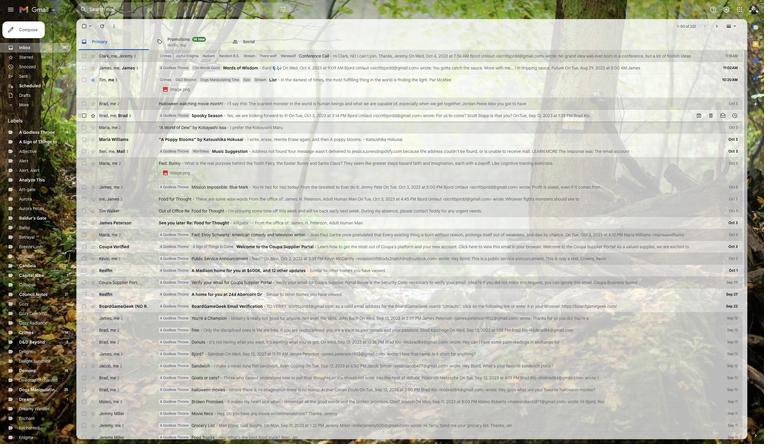 Task type: describe. For each thing, give the bounding box(es) containing it.
0 horizontal spatial similar
[[266, 292, 279, 298]]

and left santa
[[310, 161, 317, 166]]

0 vertical spatial browser.
[[526, 244, 542, 250]]

2 no from the left
[[302, 388, 307, 393]]

a godless throne for welcome to the coupa supplier portal
[[160, 245, 189, 249]]

movie
[[192, 412, 203, 417]]

for
[[436, 113, 442, 118]]

0 horizontal spatial list
[[208, 424, 215, 429]]

click
[[459, 244, 468, 250]]

1 vertical spatial 11,
[[289, 424, 293, 429]]

1 for baldur's gate
[[67, 216, 68, 221]]

17 row from the top
[[76, 265, 743, 277]]

oct 1
[[729, 269, 738, 273]]

1 vertical spatial alert
[[30, 168, 39, 173]]

aurora for aurora petals
[[19, 206, 32, 212]]

throne for a home for you at 244 abercorn dr
[[177, 293, 189, 297]]

2 vertical spatial or
[[204, 376, 208, 381]]

sep 12 for klo
[[727, 376, 738, 381]]

2023 down want,
[[257, 352, 266, 357]]

the right catch on the right top of the page
[[463, 65, 470, 71]]

1 vertical spatial favorite
[[544, 388, 558, 393]]

response
[[567, 149, 584, 154]]

you right 'see'
[[167, 221, 175, 226]]

refresh image
[[99, 23, 105, 29]]

godless for fwd: elroy schwartz: american comedy and television writer.
[[163, 233, 176, 237]]

am right 11:39
[[282, 352, 288, 357]]

1 bunny from the left
[[169, 161, 181, 166]]

early
[[329, 209, 339, 214]]

2023 left 4:13
[[593, 233, 603, 238]]

sep 11 for man plans; god laughs. on mon, sep 11, 2023 at 1:22 pm jeremy miller <millerjeremy500@gmail.com> wrote: hi terry, send me your grocery list. thanks, jer
[[728, 424, 738, 428]]

12 for i make a mean tuna fish sandwich. ryan gosling on tue, sep 12, 2023 at 6:50 pm jacob simon <simonjacob477@gmail.com> wrote: hey bjord, what's your favorite sandwich place?
[[735, 364, 738, 369]]

d&d beyond inside main content
[[176, 78, 196, 82]]

11 for hey, do you have any movie recommendations? thanks, jeremy
[[735, 412, 738, 416]]

world for finding
[[382, 77, 393, 83]]

tue, up broken at the left of the page
[[366, 388, 374, 393]]

exercises.
[[535, 161, 554, 166]]

is left only on the right bottom
[[555, 256, 558, 262]]

2 vertical spatial that
[[411, 352, 418, 357]]

james , me , james 3
[[99, 65, 138, 71]]

email up service
[[501, 244, 511, 250]]

1 vertical spatial williams
[[635, 233, 651, 238]]

throne for movie recs
[[177, 412, 189, 416]]

4:19
[[505, 376, 512, 381]]

throne for fwd: elroy schwartz: american comedy and television writer.
[[177, 233, 189, 237]]

1 vertical spatial by
[[197, 137, 202, 142]]

idols.
[[328, 316, 338, 321]]

godless for boardgamegeek email verification
[[163, 304, 176, 309]]

a inside a godless throne bjord? - bjørdsøn on wed, sep 13, 2023 at 11:39 am james peterson <james.peterson1902@gmail.com> wrote: i love that name. is it short for anything?
[[160, 352, 162, 357]]

14 new
[[193, 37, 205, 41]]

14 for 14
[[65, 331, 68, 335]]

1 vertical spatial human
[[340, 221, 353, 226]]

am right 8:00
[[621, 65, 627, 71]]

0 horizontal spatial kevin
[[99, 256, 109, 262]]

sep 11 for it makes my heart sick when i remember all the good words and the broken promises. chief joseph on mon, sep 11, 2023 at 8:03 pm mateo roberts <mateoroberts871@gmail.com> wrote: hi bjord, you
[[728, 400, 738, 404]]

godless for bjord?
[[163, 352, 176, 357]]

0 vertical spatial 11,
[[441, 400, 445, 405]]

promises
[[206, 400, 223, 405]]

godless inside labels navigation
[[23, 130, 40, 135]]

a inside a godless throne donuts - it's not having what you want, it's wanting what you've got. on wed, sep 13, 2023 at 12:36 pm brad klo <klobrad84@gmail.com> wrote: hey can i have some palm readings in exchange for
[[160, 340, 162, 345]]

aurora for aurora link
[[19, 197, 32, 202]]

0 vertical spatial any
[[448, 209, 455, 214]]

1 for a sign of things to come
[[67, 140, 68, 144]]

hey down account.
[[451, 256, 459, 262]]

0 vertical spatial man
[[349, 197, 357, 202]]

1 vertical spatial <klobrad84@gmail.com>
[[537, 376, 584, 381]]

email right valid
[[354, 304, 364, 310]]

1 vertical spatial h.
[[305, 221, 309, 226]]

for left "today!"
[[273, 185, 278, 190]]

0 vertical spatial thought
[[176, 197, 192, 202]]

music
[[212, 149, 224, 154]]

jeremy miller for food
[[99, 435, 124, 441]]

at left 4:45 at top
[[396, 197, 400, 202]]

throne for a madison home for you at $600k, and 12 other updates
[[177, 269, 189, 273]]

sep 11 for hey, what's the best food truck? best, jer
[[728, 436, 738, 440]]

to right got
[[512, 101, 516, 107]]

2 inside me , james 2
[[120, 197, 122, 202]]

pm right 1:22
[[318, 424, 324, 429]]

this right view
[[493, 244, 500, 250]]

0 vertical spatial thanks,
[[379, 53, 393, 59]]

if
[[571, 185, 574, 190]]

0 vertical spatial homes
[[340, 268, 353, 274]]

a godless throne donuts - it's not having what you want, it's wanting what you've got. on wed, sep 13, 2023 at 12:36 pm brad klo <klobrad84@gmail.com> wrote: hey can i have some palm readings in exchange for
[[160, 340, 560, 345]]

13, up "fish"
[[251, 352, 256, 357]]

bjord right 7:56 on the right top of the page
[[470, 53, 480, 59]]

0 vertical spatial with
[[496, 65, 504, 71]]

starred link
[[19, 55, 33, 60]]

tim for tim , me 5
[[99, 77, 106, 83]]

0 horizontal spatial movie
[[198, 101, 209, 107]]

0 horizontal spatial be
[[313, 209, 318, 214]]

0 horizontal spatial what's
[[228, 435, 241, 441]]

human
[[317, 101, 330, 107]]

0 horizontal spatial the
[[249, 101, 256, 107]]

not
[[302, 316, 309, 321]]

godless for mission impossible: blue mark
[[163, 185, 176, 190]]

0 vertical spatial from
[[300, 185, 310, 190]]

coupa supplier port.
[[99, 280, 138, 286]]

re: for later
[[187, 221, 193, 226]]

james down 'boardgamegeek (no r.'
[[99, 316, 112, 321]]

the left following
[[478, 304, 485, 310]]

enjoying
[[235, 209, 251, 214]]

at left 11:39
[[267, 352, 271, 357]]

delight link
[[19, 350, 32, 355]]

1 vertical spatial sign
[[196, 245, 203, 249]]

12, left 4:19
[[483, 376, 488, 381]]

a inside a godless throne food trucks - hey, what's the best food truck? best, jer
[[160, 436, 162, 440]]

3 inside ben , me , mail 3
[[126, 149, 128, 154]]

1 vertical spatial hi
[[581, 400, 584, 405]]

conference
[[299, 53, 321, 59]]

labels heading
[[8, 118, 63, 124]]

a sign of things to come inside labels navigation
[[19, 139, 70, 145]]

main content containing promotions
[[76, 19, 747, 445]]

social tab
[[227, 33, 303, 50]]

sign inside labels navigation
[[23, 139, 32, 145]]

times,
[[313, 77, 325, 83]]

<mateoroberts871@gmail.com>
[[507, 400, 567, 405]]

the right only
[[213, 328, 219, 333]]

boardgamegeek (no r.
[[99, 304, 148, 310]]

on right chance.
[[565, 233, 571, 238]]

to up 'verify'
[[280, 292, 284, 298]]

tim for tim walker
[[99, 209, 106, 214]]

your up thanks
[[535, 304, 544, 310]]

1 boardgamegeek from the left
[[99, 304, 134, 310]]

is left without
[[421, 233, 424, 238]]

0 vertical spatial some
[[215, 197, 226, 202]]

0 horizontal spatial make
[[216, 364, 226, 369]]

to down schwartz: on the left of the page
[[220, 245, 223, 249]]

the right monster
[[294, 101, 301, 107]]

1 vertical spatial jer
[[292, 435, 298, 441]]

pm right 6:50
[[360, 364, 366, 369]]

friedrich
[[422, 376, 439, 381]]

1 horizontal spatial jer
[[506, 424, 512, 429]]

12 for where there is no imagination there is no horror. arthur conan doyle on tue, sep 12, 2023 at 2:50 pm brad klo <klobrad84@gmail.com> wrote: hey guys what are your favorite halloween movies?
[[735, 388, 738, 392]]

0 horizontal spatial when
[[270, 400, 281, 405]]

do!
[[567, 316, 573, 321]]

1 email. from the left
[[456, 280, 467, 286]]

0 vertical spatial favorite
[[506, 364, 521, 369]]

for left anyone.
[[280, 316, 285, 321]]

cheers,
[[580, 256, 595, 262]]

1 katsushika from the left
[[203, 137, 226, 142]]

alligator
[[233, 221, 249, 226]]

james up walker
[[107, 197, 119, 202]]

have up 'sicritbjordd@gmail.com'
[[318, 292, 327, 298]]

maria down the ben
[[99, 161, 110, 166]]

me for sandwich
[[113, 364, 119, 369]]

1 for dreams
[[67, 398, 68, 402]]

sep 13 for for
[[727, 340, 738, 345]]

jeremy miller for movie
[[99, 412, 124, 417]]

a inside a godless throne boardgamegeek email verification - to verify 'sicritbjordd@gmail.com' as a valid email address for the boardgamegeek userid "umlauts", click on the following link or enter it in your browser. https://boardgamegeek.com/
[[160, 304, 162, 309]]

1 horizontal spatial peterson
[[303, 352, 319, 357]]

sep 11 for hey, do you have any movie recommendations? thanks, jeremy
[[728, 412, 738, 416]]

address for couldn't
[[428, 149, 443, 154]]

cozy dewdrop link
[[19, 311, 47, 317]]

row containing tim walker
[[76, 205, 743, 217]]

0 vertical spatial enchanted
[[37, 378, 58, 384]]

godless for spooky season
[[163, 113, 176, 118]]

analyze
[[19, 178, 35, 183]]

it!
[[284, 113, 288, 118]]

13 for brad
[[735, 328, 738, 333]]

on right pete
[[383, 185, 389, 190]]

0 horizontal spatial enter
[[365, 376, 375, 381]]

0 vertical spatial <james.peterson1902@gmail.com>
[[453, 316, 519, 321]]

donuts
[[192, 340, 205, 345]]

these
[[196, 197, 207, 202]]

crimes inside labels navigation
[[19, 330, 34, 336]]

worthless
[[193, 149, 209, 154]]

godless for broken promises
[[163, 400, 176, 404]]

dogs manipulating time inside labels navigation
[[19, 388, 68, 393]]

0 vertical spatial bjord,
[[460, 256, 471, 262]]

2 horizontal spatial that
[[495, 113, 502, 118]]

wed, up light.
[[415, 53, 425, 59]]

food up out
[[159, 197, 168, 202]]

port.
[[129, 280, 138, 286]]

3 inside brad , me , brad 3
[[129, 114, 131, 118]]

throne for broken promises
[[177, 400, 189, 404]]

miller for hey, do you have any movie recommendations? thanks, jeremy
[[114, 412, 124, 417]]

your left grocery
[[458, 424, 466, 429]]

1 vertical spatial james.
[[291, 221, 304, 226]]

come inside main content
[[224, 245, 233, 249]]

me for conference call
[[111, 53, 117, 59]]

address
[[252, 149, 267, 154]]

1 vertical spatial get
[[344, 244, 350, 250]]

2 there from the left
[[287, 388, 297, 393]]

1 vertical spatial miller
[[340, 424, 350, 429]]

me for spooky season
[[110, 113, 116, 118]]

0 horizontal spatial words
[[236, 197, 248, 202]]

0 horizontal spatial any
[[251, 412, 257, 417]]

me for music suggestion
[[109, 149, 114, 154]]

1 horizontal spatial new
[[432, 244, 440, 250]]

redfin for a home for you at 244 abercorn dr
[[99, 292, 112, 298]]

bjord up the fulfilling on the top left of the page
[[345, 65, 354, 71]]

music suggestion - address not found your message wasn't delivered to jessica.jones@spotify.com because the address couldn't be found, or is unable to receive mail. learn more the response was: the email account
[[212, 149, 629, 154]]

nani?
[[252, 256, 263, 262]]

we left together.
[[430, 101, 436, 107]]

crimes for list - in the darkest of times, the most fulfilling thing in the world is finding the light. pat mcafee
[[160, 78, 171, 82]]

0 horizontal spatial thing
[[360, 77, 369, 83]]

because
[[403, 149, 419, 154]]

godless for grocery list
[[163, 424, 176, 428]]

1 vertical spatial that
[[374, 233, 382, 238]]

0 horizontal spatial mateo
[[99, 400, 111, 405]]

snoozed
[[19, 64, 36, 70]]

2023 up ice
[[335, 364, 345, 369]]

umlaut up urgent
[[455, 185, 468, 190]]

me for bjord?
[[114, 352, 120, 357]]

verification
[[239, 304, 263, 310]]

a inside a godless throne free - only the disciplined ones in life are free. if you are undisciplined, you are a slave to your moods and your passions. eliud kipchoge on wed, sep 13, 2023 at 1:58 pm brad klo <klobrad84@gmail.com
[[160, 328, 162, 333]]

delight for delight sunshine
[[19, 359, 32, 364]]

james , me 2 for bjord?
[[99, 352, 123, 357]]

and right moods
[[384, 328, 391, 333]]

older image
[[714, 23, 720, 29]]

wed, up the "mean"
[[232, 352, 242, 357]]

1 vertical spatial do
[[226, 412, 232, 417]]

clark,
[[338, 53, 349, 59]]

beyond inside main content
[[184, 78, 196, 82]]

pm right 1:58
[[505, 328, 511, 333]]

godless for a home for you at 244 abercorn dr
[[163, 293, 176, 297]]

2 welcome from the left
[[543, 244, 560, 250]]

a inside a godless throne verify your email for coupa supplier portal - verify your email for coupa supplier portal below is the security code necessary to verify your email. 686676 if you did not make this request, you can ignore this email. coupa business spend
[[160, 281, 162, 285]]

sandwich
[[192, 364, 210, 369]]

0 vertical spatial similar
[[310, 268, 323, 274]]

1 vertical spatial office
[[273, 221, 284, 226]]

on wed, oct 4, 2023 at 9:09 am bjord umlaut <sicritbjordd@gmail.com> wrote: you gotta catch the sauce. move with me... i'm dripping sauce. future on tue, aug 29, 2023 at 8:00 am james
[[282, 65, 640, 71]]

of left weakness,
[[501, 233, 505, 238]]

13 for for
[[735, 340, 738, 345]]

0 horizontal spatial can
[[471, 340, 478, 345]]

on right you?
[[513, 113, 519, 118]]

1 vertical spatial homes
[[296, 292, 309, 298]]

are left excited
[[663, 244, 669, 250]]

sep 13 for you're
[[727, 316, 738, 321]]

1 verify from the left
[[192, 280, 203, 286]]

come?
[[454, 113, 466, 118]]

1 horizontal spatial most
[[358, 244, 368, 250]]

2 horizontal spatial peterson
[[436, 316, 452, 321]]

2 inside 'jeremy , me 2'
[[122, 424, 124, 428]]

3 inside james , me , james 3
[[136, 66, 138, 70]]

godless for goats or cats?
[[163, 376, 176, 381]]

paul
[[320, 233, 328, 238]]

throne for goats or cats?
[[177, 376, 189, 381]]

1 horizontal spatial born
[[604, 53, 613, 59]]

1 horizontal spatial when
[[419, 101, 429, 107]]

you left did
[[486, 280, 493, 286]]

coupa up kevin , me 2
[[99, 244, 112, 250]]

as
[[335, 304, 340, 310]]

verify
[[273, 304, 287, 310]]

the left "security"
[[374, 280, 380, 286]]

2 vertical spatial thanks,
[[490, 424, 505, 429]]

1 horizontal spatial jacob
[[367, 364, 379, 369]]

a godless throne grocery list - man plans; god laughs. on mon, sep 11, 2023 at 1:22 pm jeremy miller <millerjeremy500@gmail.com> wrote: hi terry, send me your grocery list. thanks, jer
[[160, 424, 512, 429]]

a godless throne broken promises - it makes my heart sick when i remember all the good words and the broken promises. chief joseph on mon, sep 11, 2023 at 8:03 pm mateo roberts <mateoroberts871@gmail.com> wrote: hi bjord, you
[[160, 400, 604, 405]]

following
[[486, 304, 503, 310]]

itself
[[483, 233, 492, 238]]

free.
[[270, 328, 279, 333]]

29 row from the top
[[76, 408, 743, 420]]

0 horizontal spatial jacob
[[99, 364, 111, 369]]

1 vertical spatial peterson,
[[310, 221, 328, 226]]

10 row from the top
[[76, 181, 743, 193]]

your up <mateoroberts871@gmail.com>
[[535, 388, 543, 393]]

1 vertical spatial enchanted
[[19, 426, 39, 431]]

enchanted link
[[19, 426, 39, 431]]

throne for halloween movies
[[177, 388, 189, 392]]

row containing maria williams
[[76, 134, 743, 146]]

godless for free
[[163, 328, 176, 333]]

more image
[[111, 23, 117, 29]]

1 there from the left
[[243, 388, 253, 393]]

time inside labels navigation
[[58, 388, 68, 393]]

row containing jeremy
[[76, 420, 743, 432]]

2 vertical spatial mon,
[[271, 424, 280, 429]]

the down comedy
[[261, 244, 268, 250]]

not right really
[[262, 316, 268, 321]]

terry,
[[428, 424, 439, 429]]

supplier down a godless throne a madison home for you at $600k, and 12 other updates - similar to other homes you have viewed. ‌ ‌ ‌ ‌ ‌ ‌ ‌ ‌ ‌ ‌ ‌ ‌ ‌ ‌ ‌ ‌ ‌ ‌ ‌ ‌ ‌ ‌ ‌ ‌ ‌ ‌ ‌ ‌ ‌ ‌ ‌ ‌ ‌ ‌ ‌ ‌ ‌ ‌ ‌ ‌ ‌ ‌ ‌ ‌ ‌ ‌ ‌ ‌ ‌ ‌ ‌ ‌ ‌ ‌ ‌ ‌ ‌ ‌ ‌ ‌ ‌ ‌ ‌ ‌ ‌ ‌ ‌ ‌ ‌ ‌ ‌ ‌ ‌ ‌ ‌ ‌ ‌ ‌ ‌ ‌ ‌
[[328, 280, 344, 286]]

tim walker
[[99, 209, 120, 214]]

0 horizontal spatial you're
[[192, 316, 203, 321]]

a inside a godless throne sandwich - i make a mean tuna fish sandwich. ryan gosling on tue, sep 12, 2023 at 6:50 pm jacob simon <simonjacob477@gmail.com> wrote: hey bjord, what's your favorite sandwich place?
[[160, 364, 162, 369]]

1 vertical spatial browser.
[[545, 304, 561, 310]]

wed, right kipchoge
[[456, 328, 466, 333]]

1 two from the left
[[265, 185, 272, 190]]

me for public service announcement
[[111, 256, 117, 262]]

jimmy
[[361, 185, 373, 190]]

primary tab
[[76, 33, 151, 50]]

13 for you're
[[735, 316, 738, 321]]

1 brad , me 2 from the top
[[99, 101, 119, 106]]

will
[[306, 209, 312, 214]]

2 sauce. from the left
[[538, 65, 551, 71]]

24 row from the top
[[76, 349, 743, 361]]

brad , me 2 for free
[[99, 328, 119, 333]]

movies
[[212, 388, 225, 393]]

row containing james peterson
[[76, 217, 743, 229]]

yelp
[[180, 43, 186, 47]]

godless for you're a champion
[[163, 316, 176, 321]]

wise
[[227, 197, 235, 202]]

advanced search options image
[[277, 3, 289, 15]]

brutality link
[[19, 254, 35, 259]]

on right future
[[565, 65, 571, 71]]

have up the below
[[362, 268, 371, 274]]

jessica.jones@spotify.com
[[352, 149, 402, 154]]

dogs inside main content
[[200, 78, 209, 82]]

27 row from the top
[[76, 384, 743, 396]]

whoever
[[506, 197, 522, 202]]

stream for conference call - hi clark, no i can't join. thanks, jeremy on wed, oct 4, 2023 at 7:56 am bjord umlaut <sicritbjordd@gmail.com> wrote: no grand idea was ever born in a conference, but a lot of foolish ideas
[[244, 54, 255, 58]]

your down weakness,
[[516, 244, 525, 250]]

throne for bjord?
[[177, 352, 189, 357]]

poppy
[[334, 137, 346, 142]]

to inside labels navigation
[[53, 139, 57, 145]]

0 horizontal spatial you
[[433, 65, 440, 71]]

the right times,
[[326, 77, 332, 83]]

toggle split pane mode image
[[726, 23, 732, 29]]

throne for mission impossible: blue mark
[[177, 185, 189, 190]]

1 horizontal spatial you're
[[252, 185, 264, 190]]

2 hokusai from the left
[[387, 137, 402, 142]]

1 vertical spatial man
[[355, 221, 363, 226]]

aurora petals link
[[19, 206, 44, 212]]

later
[[176, 221, 186, 226]]

21 for council notes
[[65, 293, 68, 297]]

am right 7:56 on the right top of the page
[[463, 53, 469, 59]]

2023 up absence,
[[385, 197, 395, 202]]

it left makes
[[227, 400, 230, 405]]

23 row from the top
[[76, 337, 743, 349]]

in up thanks
[[531, 304, 534, 310]]

your left moods
[[360, 328, 369, 333]]

erase
[[288, 137, 299, 142]]

2 horizontal spatial the
[[595, 149, 602, 154]]

and left the dies
[[526, 233, 534, 238]]

you down announcement
[[233, 268, 241, 274]]

me for free
[[110, 328, 116, 333]]

sep 12 for movies?
[[727, 388, 738, 392]]

0 horizontal spatial words
[[200, 66, 210, 70]]

we up a godless throne spooky season - yes, we are looking forward to it! on tue, oct 3, 2023 at 3:14 pm bjord umlaut <sicritbjordd@gmail.com> wrote: for us to come? scott stapp is that you? on tue, sep 12, 2023 at 1:38 pm brad klo
[[364, 101, 369, 107]]

and left then on the top left of the page
[[312, 137, 319, 142]]

the down join.
[[375, 77, 381, 83]]

2 vertical spatial <klobrad84@gmail.com>
[[438, 388, 485, 393]]

write,
[[250, 137, 260, 142]]

"a for "a world of dew" by kobayashi issa - i prefer the kobayashi maru
[[159, 125, 163, 130]]

dogs inside labels navigation
[[19, 388, 29, 393]]

1 vertical spatial from
[[249, 197, 258, 202]]

a inside a godless throne a madison home for you at $600k, and 12 other updates - similar to other homes you have viewed. ‌ ‌ ‌ ‌ ‌ ‌ ‌ ‌ ‌ ‌ ‌ ‌ ‌ ‌ ‌ ‌ ‌ ‌ ‌ ‌ ‌ ‌ ‌ ‌ ‌ ‌ ‌ ‌ ‌ ‌ ‌ ‌ ‌ ‌ ‌ ‌ ‌ ‌ ‌ ‌ ‌ ‌ ‌ ‌ ‌ ‌ ‌ ‌ ‌ ‌ ‌ ‌ ‌ ‌ ‌ ‌ ‌ ‌ ‌ ‌ ‌ ‌ ‌ ‌ ‌ ‌ ‌ ‌ ‌ ‌ ‌ ‌ ‌ ‌ ‌ ‌ ‌ ‌ ‌ ‌ ‌
[[160, 269, 162, 273]]

0 vertical spatial enigma
[[186, 54, 198, 58]]

valid
[[344, 304, 353, 310]]

and right beings
[[345, 101, 352, 107]]

0 horizontal spatial of:
[[279, 197, 284, 202]]

but
[[645, 53, 652, 59]]

coupa verified
[[99, 244, 129, 250]]

promotions
[[167, 37, 190, 42]]

baldur's gate link
[[19, 216, 46, 221]]

2023 down slave
[[352, 340, 362, 345]]

new inside tab
[[198, 37, 205, 41]]

image.png for tim
[[170, 87, 190, 92]]

of down elroy
[[204, 245, 207, 249]]

miller for hey, what's the best food truck? best, jer
[[114, 435, 124, 441]]

and right $600k,
[[263, 268, 271, 274]]

crimes link
[[19, 330, 34, 336]]

row containing clark
[[76, 50, 743, 62]]

you up 'sicritbjordd@gmail.com'
[[310, 292, 317, 298]]

godless for sandwich
[[163, 364, 176, 369]]

2 vertical spatial man
[[219, 424, 227, 429]]

the right in
[[285, 77, 292, 83]]

hey, for hey, what's the best food truck? best, jer
[[219, 435, 227, 441]]

2 inside jacob , me 2
[[120, 364, 122, 369]]

throne for boardgamegeek email verification
[[177, 304, 189, 309]]

ever
[[595, 53, 603, 59]]

0 horizontal spatial do
[[195, 66, 199, 70]]

food left the trucks
[[192, 435, 201, 441]]

me for you're a champion
[[114, 316, 120, 321]]

0 horizontal spatial how
[[282, 376, 290, 381]]

for right thanks
[[547, 316, 553, 321]]

2 verify from the left
[[276, 280, 287, 286]]

Search mail text field
[[90, 7, 263, 13]]

31 row from the top
[[76, 432, 743, 444]]

oct 2
[[729, 257, 738, 261]]

delight for delight link
[[19, 350, 32, 355]]

1 horizontal spatial words
[[223, 65, 236, 71]]

are left slave
[[334, 328, 340, 333]]

remember
[[284, 400, 304, 405]]

0 vertical spatial <klobrad84@gmail.com>
[[402, 340, 449, 345]]

to right unable
[[502, 149, 506, 154]]

row containing me
[[76, 193, 743, 205]]

spend
[[625, 280, 637, 286]]

godless for donuts
[[163, 340, 176, 345]]

peele
[[476, 101, 487, 107]]

email left account
[[603, 149, 613, 154]]

at left 1:58
[[491, 328, 495, 333]]

6 row from the top
[[76, 122, 743, 134]]

the left greatest
[[311, 185, 317, 190]]

me for grocery list
[[115, 423, 121, 429]]

1 horizontal spatial if
[[483, 280, 485, 286]]

1 horizontal spatial kevin
[[325, 256, 335, 262]]

cozy for cozy link
[[19, 302, 29, 307]]

especially
[[399, 101, 418, 107]]

are up <mateoroberts871@gmail.com>
[[527, 388, 534, 393]]

1 maria , me 2 from the top
[[99, 125, 121, 130]]

kipchoge
[[431, 328, 449, 333]]

d&d beyond inside labels navigation
[[19, 340, 45, 345]]

1 vertical spatial you
[[597, 400, 604, 405]]

a inside a godless throne spooky season - yes, we are looking forward to it! on tue, oct 3, 2023 at 3:14 pm bjord umlaut <sicritbjordd@gmail.com> wrote: for us to come? scott stapp is that you? on tue, sep 12, 2023 at 1:38 pm brad klo
[[160, 113, 162, 118]]

brutality
[[19, 254, 35, 259]]

0 horizontal spatial all
[[305, 400, 309, 405]]

ryan
[[280, 364, 289, 369]]

throne for spooky season
[[177, 113, 189, 118]]

1 horizontal spatial portal
[[301, 244, 314, 250]]

social
[[243, 39, 255, 44]]

the right the prefer
[[245, 125, 251, 130]]

is down put
[[298, 388, 301, 393]]

to left ever
[[336, 185, 340, 190]]

joyful
[[176, 54, 186, 58]]

2 vertical spatial some
[[491, 340, 502, 345]]

14 row from the top
[[76, 229, 743, 241]]

you left do!
[[559, 316, 566, 321]]

1 vertical spatial a sign of things to come
[[193, 245, 233, 249]]

you left got
[[497, 101, 504, 107]]

profit
[[532, 185, 542, 190]]

on right "gosling"
[[306, 364, 311, 369]]

food down these
[[192, 209, 201, 214]]

conference,
[[622, 53, 644, 59]]

0 vertical spatial office
[[267, 197, 278, 202]]

arthur
[[321, 388, 334, 393]]

0 horizontal spatial alert
[[19, 158, 28, 164]]

what right having
[[237, 340, 246, 345]]

10:20 am
[[722, 78, 738, 82]]

godless for food trucks
[[163, 436, 176, 440]]

d&d inside main content
[[176, 78, 183, 82]]

4 13 from the top
[[735, 352, 738, 357]]

there wolf
[[259, 54, 277, 58]]

tue, up during
[[364, 197, 372, 202]]

0 vertical spatial james.
[[285, 197, 298, 202]]

contact
[[414, 209, 428, 214]]



Task type: locate. For each thing, give the bounding box(es) containing it.
cell for maria
[[159, 161, 713, 178]]

throne inside labels navigation
[[40, 130, 55, 135]]

0 horizontal spatial there
[[243, 388, 253, 393]]

1 vertical spatial beyond
[[29, 340, 45, 345]]

manipulating inside main content
[[210, 78, 231, 82]]

throne inside a godless throne goats or cats? - those who cannot understand how to put their thoughts on ice should not enter into the heat of debate. friedrich nietzsche on tue, sep 12, 2023 at 4:19 pm brad klo <klobrad84@gmail.com> wrote: i
[[177, 376, 189, 381]]

ignore
[[561, 280, 573, 286]]

man left plans;
[[219, 424, 227, 429]]

h. down will
[[305, 221, 309, 226]]

to right excited
[[685, 244, 689, 250]]

tab list containing promotions
[[76, 33, 747, 50]]

1 vertical spatial 21
[[65, 293, 68, 297]]

cozy for cozy radiance
[[19, 321, 29, 326]]

3 cozy from the top
[[19, 321, 29, 326]]

3 brad , me 2 from the top
[[99, 340, 119, 345]]

some left time
[[252, 209, 262, 214]]

when right especially
[[419, 101, 429, 107]]

11
[[735, 400, 738, 404], [735, 412, 738, 416], [735, 424, 738, 428], [735, 436, 738, 440]]

on
[[409, 53, 414, 59], [283, 65, 288, 71], [565, 65, 571, 71], [289, 113, 294, 118], [513, 113, 519, 118], [383, 185, 389, 190], [358, 197, 363, 202], [565, 233, 571, 238], [264, 256, 269, 262], [360, 316, 365, 321], [450, 328, 455, 333], [321, 340, 326, 345], [226, 352, 231, 357], [306, 364, 311, 369], [460, 376, 465, 381], [360, 388, 365, 393], [416, 400, 421, 405], [264, 424, 269, 429]]

godless inside a godless throne fwd: elroy schwartz: american comedy and television writer. - jean paul sartre once postulated that every existing thing is born without reason, prolongs itself out of weakness, and dies by chance. on tue, oct 3, 2023 at 4:13 pm maria williams <mariaaawilliams
[[163, 233, 176, 237]]

elroy
[[202, 233, 211, 238]]

1 horizontal spatial 14
[[193, 37, 197, 41]]

idea
[[577, 53, 585, 59]]

throne inside a godless throne broken promises - it makes my heart sick when i remember all the good words and the broken promises. chief joseph on mon, sep 11, 2023 at 8:03 pm mateo roberts <mateoroberts871@gmail.com> wrote: hi bjord, you
[[177, 400, 189, 404]]

None checkbox
[[81, 65, 87, 71], [81, 101, 87, 107], [81, 113, 87, 119], [81, 125, 87, 131], [81, 208, 87, 214], [81, 232, 87, 238], [81, 256, 87, 262], [81, 280, 87, 286], [81, 292, 87, 298], [81, 316, 87, 322], [81, 328, 87, 334], [81, 340, 87, 346], [81, 352, 87, 358], [81, 364, 87, 370], [81, 375, 87, 381], [81, 387, 87, 393], [81, 435, 87, 441], [81, 65, 87, 71], [81, 101, 87, 107], [81, 113, 87, 119], [81, 125, 87, 131], [81, 208, 87, 214], [81, 232, 87, 238], [81, 256, 87, 262], [81, 280, 87, 286], [81, 292, 87, 298], [81, 316, 87, 322], [81, 328, 87, 334], [81, 340, 87, 346], [81, 352, 87, 358], [81, 364, 87, 370], [81, 375, 87, 381], [81, 387, 87, 393], [81, 435, 87, 441]]

to
[[512, 101, 516, 107], [279, 113, 283, 118], [449, 113, 453, 118], [53, 139, 57, 145], [347, 149, 351, 154], [502, 149, 506, 154], [336, 185, 340, 190], [576, 197, 579, 202], [256, 244, 260, 250], [339, 244, 342, 250], [479, 244, 482, 250], [561, 244, 565, 250], [685, 244, 689, 250], [220, 245, 223, 249], [324, 268, 327, 274], [430, 280, 433, 286], [280, 292, 284, 298], [355, 328, 359, 333], [291, 376, 295, 381]]

3 boardgamegeek from the left
[[395, 304, 428, 310]]

godless inside a godless throne halloween movies - where there is no imagination there is no horror. arthur conan doyle on tue, sep 12, 2023 at 2:50 pm brad klo <klobrad84@gmail.com> wrote: hey guys what are your favorite halloween movies?
[[163, 388, 176, 392]]

a inside a godless throne a home for you at 244 abercorn dr - similar to other homes you have viewed. ‌ ‌ ‌ ‌ ‌ ‌ ‌ ‌ ‌ ‌ ‌ ‌ ‌ ‌ ‌ ‌ ‌ ‌ ‌ ‌ ‌ ‌ ‌ ‌ ‌ ‌ ‌ ‌ ‌ ‌ ‌ ‌ ‌ ‌ ‌ ‌ ‌ ‌ ‌ ‌ ‌ ‌ ‌ ‌ ‌ ‌ ‌ ‌ ‌ ‌ ‌ ‌ ‌ ‌ ‌ ‌ ‌ ‌ ‌ ‌ ‌ ‌ ‌ ‌ ‌ ‌ ‌ ‌ ‌ ‌ ‌ ‌ ‌ ‌ ‌ ‌ ‌ ‌ ‌ ‌ ‌
[[160, 293, 162, 297]]

to
[[267, 304, 272, 310]]

3 inside clark , me , jeremy 3
[[134, 54, 136, 58]]

have
[[517, 101, 526, 107], [362, 268, 371, 274], [318, 292, 327, 298], [481, 340, 490, 345], [241, 412, 250, 417]]

11:18 am
[[725, 54, 738, 58]]

0 vertical spatial dogs manipulating time
[[200, 78, 239, 82]]

weakness,
[[506, 233, 525, 238]]

1 vertical spatial viewed.
[[328, 292, 342, 298]]

brad , me 2 up brad , me , brad 3
[[99, 101, 119, 106]]

is left finding
[[394, 77, 397, 83]]

gosling
[[290, 364, 305, 369]]

throne for food trucks
[[177, 436, 189, 440]]

0 horizontal spatial kobayashi
[[198, 125, 218, 130]]

1 horizontal spatial some
[[252, 209, 262, 214]]

kevin down learn
[[325, 256, 335, 262]]

0 vertical spatial miller
[[114, 412, 124, 417]]

you down idols.
[[326, 328, 333, 333]]

learn
[[532, 149, 545, 154]]

spooky
[[192, 113, 207, 118]]

1 horizontal spatial any
[[448, 209, 455, 214]]

this:
[[240, 101, 248, 107]]

here
[[469, 244, 477, 250]]

0 vertical spatial adult
[[323, 197, 333, 202]]

godless inside a godless throne grocery list - man plans; god laughs. on mon, sep 11, 2023 at 1:22 pm jeremy miller <millerjeremy500@gmail.com> wrote: hi terry, send me your grocery list. thanks, jer
[[163, 424, 176, 428]]

redfin, yelp
[[167, 43, 186, 47]]

wrote:
[[546, 53, 557, 59], [420, 65, 432, 71], [423, 113, 435, 118], [519, 185, 531, 190], [493, 197, 505, 202], [439, 256, 450, 262], [520, 316, 532, 321], [450, 340, 462, 345], [387, 352, 399, 357], [450, 364, 461, 369], [585, 376, 597, 381], [486, 388, 498, 393], [568, 400, 580, 405], [411, 424, 423, 429]]

cell for tim
[[159, 77, 713, 95]]

got.
[[312, 340, 320, 345]]

favorite up <mateoroberts871@gmail.com>
[[544, 388, 558, 393]]

halloween
[[192, 388, 211, 393], [560, 388, 579, 393]]

clark
[[99, 53, 109, 59]]

2 halloween from the left
[[560, 388, 579, 393]]

throne inside a godless throne public service announcement - nani? on mon, oct 2, 2023 at 2:39 pm kevin mccarthy <invasion0fdbody2natch3rs@outlook.com> wrote: hey bjord, this is a public service announcement. this is only a test. cheers, kevin
[[177, 257, 189, 261]]

throne inside a godless throne halloween movies - where there is no imagination there is no horror. arthur conan doyle on tue, sep 12, 2023 at 2:50 pm brad klo <klobrad84@gmail.com> wrote: hey guys what are your favorite halloween movies?
[[177, 388, 189, 392]]

11 row from the top
[[76, 193, 743, 205]]

<klobrad84@gmail.com
[[529, 328, 573, 333]]

1 13 from the top
[[735, 316, 738, 321]]

all right remember at the bottom left
[[305, 400, 309, 405]]

umlaut up teddy
[[428, 197, 442, 202]]

not left found
[[268, 149, 275, 154]]

yes,
[[227, 113, 234, 118]]

0 vertical spatial address
[[428, 149, 443, 154]]

are left looking
[[242, 113, 248, 118]]

toolbar inside main content
[[693, 113, 741, 119]]

1 horizontal spatial on
[[472, 304, 477, 310]]

to down learn
[[324, 268, 327, 274]]

1 vertical spatial when
[[270, 400, 281, 405]]

1 horizontal spatial dogs
[[200, 78, 209, 82]]

0 horizontal spatial viewed.
[[328, 292, 342, 298]]

0 vertical spatial jeremy miller
[[99, 412, 124, 417]]

1 no from the left
[[258, 388, 263, 393]]

1 delight from the top
[[19, 350, 32, 355]]

am right 9:09
[[337, 65, 343, 71]]

promotions, 14 new messages, tab
[[152, 33, 227, 50]]

grocery
[[467, 424, 482, 429]]

2 inside kevin , me 2
[[118, 257, 120, 261]]

godless inside a godless throne a home for you at 244 abercorn dr - similar to other homes you have viewed. ‌ ‌ ‌ ‌ ‌ ‌ ‌ ‌ ‌ ‌ ‌ ‌ ‌ ‌ ‌ ‌ ‌ ‌ ‌ ‌ ‌ ‌ ‌ ‌ ‌ ‌ ‌ ‌ ‌ ‌ ‌ ‌ ‌ ‌ ‌ ‌ ‌ ‌ ‌ ‌ ‌ ‌ ‌ ‌ ‌ ‌ ‌ ‌ ‌ ‌ ‌ ‌ ‌ ‌ ‌ ‌ ‌ ‌ ‌ ‌ ‌ ‌ ‌ ‌ ‌ ‌ ‌ ‌ ‌ ‌ ‌ ‌ ‌ ‌ ‌ ‌ ‌ ‌ ‌ ‌ ‌
[[163, 293, 176, 297]]

0 horizontal spatial good
[[269, 316, 279, 321]]

1 vertical spatial with
[[466, 161, 474, 166]]

1 redfin from the top
[[99, 268, 112, 274]]

11:39
[[272, 352, 281, 357]]

row containing kevin
[[76, 253, 743, 265]]

0 vertical spatial 4,
[[434, 53, 437, 59]]

1 11 from the top
[[735, 400, 738, 404]]

2 sep 13 from the top
[[727, 328, 738, 333]]

godless inside a godless throne sandwich - i make a mean tuna fish sandwich. ryan gosling on tue, sep 12, 2023 at 6:50 pm jacob simon <simonjacob477@gmail.com> wrote: hey bjord, what's your favorite sandwich place?
[[163, 364, 176, 369]]

a inside a godless throne public service announcement - nani? on mon, oct 2, 2023 at 2:39 pm kevin mccarthy <invasion0fdbody2natch3rs@outlook.com> wrote: hey bjord, this is a public service announcement. this is only a test. cheers, kevin
[[160, 257, 162, 261]]

to right us
[[449, 113, 453, 118]]

4 row from the top
[[76, 98, 743, 110]]

"a for "a poppy blooms" by katsushika hokusai - i write, erase, rewrite erase again, and then a poppy blooms. - katsushika hokusai
[[159, 137, 164, 142]]

1 vertical spatial home
[[196, 292, 207, 298]]

1 horizontal spatial this
[[472, 256, 479, 262]]

0 vertical spatial crimes
[[160, 54, 171, 58]]

0 horizontal spatial peterson
[[113, 221, 132, 226]]

account.
[[441, 244, 458, 250]]

0 vertical spatial what's
[[483, 364, 496, 369]]

1 sep 13 from the top
[[727, 316, 738, 321]]

me for fwd: elroy schwartz: american comedy and television writer.
[[112, 232, 118, 238]]

4 sep 13 from the top
[[727, 352, 738, 357]]

1 vertical spatial peterson
[[436, 316, 452, 321]]

address for for
[[365, 304, 380, 310]]

godless inside a godless throne donuts - it's not having what you want, it's wanting what you've got. on wed, sep 13, 2023 at 12:36 pm brad klo <klobrad84@gmail.com> wrote: hey can i have some palm readings in exchange for
[[163, 340, 176, 345]]

wed, down werewolf
[[289, 65, 299, 71]]

2 jeremy miller from the top
[[99, 435, 124, 441]]

on right laughs.
[[264, 424, 269, 429]]

1 james , me 2 from the top
[[99, 316, 123, 321]]

throne inside a godless throne you're a champion - idolatry is really not good for anyone. not even the idols. john bach on wed, sep 13, 2023 at 2:39 pm james peterson <james.peterson1902@gmail.com> wrote: thanks for all you do! you're a
[[177, 316, 189, 321]]

gmail image
[[19, 4, 52, 16]]

throne for donuts
[[177, 340, 189, 345]]

2 two from the left
[[279, 185, 287, 190]]

no left horror.
[[302, 388, 307, 393]]

a inside a godless throne movie recs - hey, do you have any movie recommendations? thanks, jeremy
[[160, 412, 162, 416]]

<invasion0fdbody2natch3rs@outlook.com>
[[356, 256, 437, 262]]

to left it! at top left
[[279, 113, 283, 118]]

<james.peterson1902@gmail.com> up 6:50
[[320, 352, 386, 357]]

1 horizontal spatial out
[[493, 233, 500, 238]]

2 bunny from the left
[[297, 161, 309, 166]]

a godless throne movie recs - hey, do you have any movie recommendations? thanks, jeremy
[[160, 412, 338, 417]]

godless inside a godless throne a madison home for you at $600k, and 12 other updates - similar to other homes you have viewed. ‌ ‌ ‌ ‌ ‌ ‌ ‌ ‌ ‌ ‌ ‌ ‌ ‌ ‌ ‌ ‌ ‌ ‌ ‌ ‌ ‌ ‌ ‌ ‌ ‌ ‌ ‌ ‌ ‌ ‌ ‌ ‌ ‌ ‌ ‌ ‌ ‌ ‌ ‌ ‌ ‌ ‌ ‌ ‌ ‌ ‌ ‌ ‌ ‌ ‌ ‌ ‌ ‌ ‌ ‌ ‌ ‌ ‌ ‌ ‌ ‌ ‌ ‌ ‌ ‌ ‌ ‌ ‌ ‌ ‌ ‌ ‌ ‌ ‌ ‌ ‌ ‌ ‌ ‌ ‌ ‌
[[163, 269, 176, 273]]

1 vertical spatial enigma
[[19, 435, 33, 441]]

out of office re: food for thought - i'm enjoying some time off this week and will be back early next week. during my absence, please contact teddy for any urgent needs.
[[159, 209, 482, 214]]

0 vertical spatial or
[[479, 149, 483, 154]]

labels navigation
[[0, 19, 76, 445]]

a inside a godless throne you're a champion - idolatry is really not good for anyone. not even the idols. john bach on wed, sep 13, 2023 at 2:39 pm james peterson <james.peterson1902@gmail.com> wrote: thanks for all you do! you're a
[[160, 316, 162, 321]]

1 horizontal spatial welcome
[[543, 244, 560, 250]]

throne
[[177, 66, 189, 70], [177, 113, 189, 118], [40, 130, 55, 135], [177, 149, 189, 154], [177, 185, 189, 190], [177, 233, 189, 237], [177, 245, 189, 249], [177, 257, 189, 261], [177, 269, 189, 273], [177, 281, 189, 285], [177, 293, 189, 297], [177, 304, 189, 309], [177, 316, 189, 321], [177, 328, 189, 333], [177, 340, 189, 345], [177, 352, 189, 357], [177, 364, 189, 369], [177, 376, 189, 381], [177, 388, 189, 392], [177, 400, 189, 404], [177, 412, 189, 416], [177, 424, 189, 428], [177, 436, 189, 440]]

your up 4:19
[[497, 364, 505, 369]]

1 horizontal spatial kobayashi
[[253, 125, 272, 130]]

1 vertical spatial dogs
[[19, 388, 29, 393]]

14 inside labels navigation
[[65, 331, 68, 335]]

throne inside a godless throne donuts - it's not having what you want, it's wanting what you've got. on wed, sep 13, 2023 at 12:36 pm brad klo <klobrad84@gmail.com> wrote: hey can i have some palm readings in exchange for
[[177, 340, 189, 345]]

a inside a godless throne halloween movies - where there is no imagination there is no horror. arthur conan doyle on tue, sep 12, 2023 at 2:50 pm brad klo <klobrad84@gmail.com> wrote: hey guys what are your favorite halloween movies?
[[160, 388, 162, 392]]

30 row from the top
[[76, 420, 743, 432]]

test.
[[571, 256, 579, 262]]

1 vertical spatial sep 12
[[727, 376, 738, 381]]

conference call - hi clark, no i can't join. thanks, jeremy on wed, oct 4, 2023 at 7:56 am bjord umlaut <sicritbjordd@gmail.com> wrote: no grand idea was ever born in a conference, but a lot of foolish ideas
[[299, 53, 691, 59]]

a inside a godless throne fwd: elroy schwartz: american comedy and television writer. - jean paul sartre once postulated that every existing thing is born without reason, prolongs itself out of weakness, and dies by chance. on tue, oct 3, 2023 at 4:13 pm maria williams <mariaaawilliams
[[160, 233, 162, 237]]

1 vertical spatial world
[[302, 101, 312, 107]]

0 horizontal spatial 4,
[[308, 65, 311, 71]]

2 brad , me 2 from the top
[[99, 328, 119, 333]]

7 row from the top
[[76, 134, 743, 146]]

0 horizontal spatial <james.peterson1902@gmail.com>
[[320, 352, 386, 357]]

when
[[419, 101, 429, 107], [270, 400, 281, 405]]

beyond
[[184, 78, 196, 82], [29, 340, 45, 345]]

crimes for conference call - hi clark, no i can't join. thanks, jeremy on wed, oct 4, 2023 at 7:56 am bjord umlaut <sicritbjordd@gmail.com> wrote: no grand idea was ever born in a conference, but a lot of foolish ideas
[[160, 54, 171, 58]]

maria up valued
[[624, 233, 635, 238]]

me for donuts
[[110, 340, 116, 345]]

two
[[265, 185, 272, 190], [279, 185, 287, 190]]

godless inside a godless throne free - only the disciplined ones in life are free. if you are undisciplined, you are a slave to your moods and your passions. eliud kipchoge on wed, sep 13, 2023 at 1:58 pm brad klo <klobrad84@gmail.com
[[163, 328, 176, 333]]

🎙 image
[[272, 66, 277, 71]]

2 cell from the top
[[159, 161, 713, 178]]

godless for verify your email for coupa supplier portal
[[163, 281, 176, 285]]

for right teddy
[[441, 209, 447, 214]]

14 inside tab
[[193, 37, 197, 41]]

3, up 4:45 at top
[[407, 185, 410, 190]]

3 row from the top
[[76, 74, 743, 98]]

4 11 from the top
[[735, 436, 738, 440]]

1 vertical spatial if
[[280, 328, 283, 333]]

peterson
[[113, 221, 132, 226], [436, 316, 452, 321], [303, 352, 319, 357]]

row containing jacob
[[76, 361, 743, 372]]

1 horizontal spatial can
[[553, 280, 560, 286]]

of right heat
[[401, 376, 405, 381]]

row containing boardgamegeek (no r.
[[76, 301, 743, 313]]

2 horizontal spatial you're
[[574, 316, 585, 321]]

chief
[[390, 400, 400, 405]]

0 vertical spatial cozy
[[19, 302, 29, 307]]

0 horizontal spatial h.
[[299, 197, 303, 202]]

11 for it makes my heart sick when i remember all the good words and the broken promises. chief joseph on mon, sep 11, 2023 at 8:03 pm mateo roberts <mateoroberts871@gmail.com> wrote: hi bjord, you
[[735, 400, 738, 404]]

sep 29
[[727, 281, 738, 285]]

peterson, down out of office re: food for thought - i'm enjoying some time off this week and will be back early next week. during my absence, please contact teddy for any urgent needs.
[[310, 221, 328, 226]]

1 jeremy miller from the top
[[99, 412, 124, 417]]

on right nietzsche
[[460, 376, 465, 381]]

22 row from the top
[[76, 325, 743, 337]]

not right did
[[501, 280, 508, 286]]

sign up the public
[[196, 245, 203, 249]]

3 sep 13 from the top
[[727, 340, 738, 345]]

verified
[[113, 244, 129, 250]]

1 cell from the top
[[159, 77, 713, 95]]

learn
[[318, 244, 329, 250]]

3 13 from the top
[[735, 340, 738, 345]]

2023 down a godless throne boardgamegeek email verification - to verify 'sicritbjordd@gmail.com' as a valid email address for the boardgamegeek userid "umlauts", click on the following link or enter it in your browser. https://boardgamegeek.com/
[[391, 316, 400, 321]]

homes down mccarthy
[[340, 268, 353, 274]]

wed, up a godless throne free - only the disciplined ones in life are free. if you are undisciplined, you are a slave to your moods and your passions. eliud kipchoge on wed, sep 13, 2023 at 1:58 pm brad klo <klobrad84@gmail.com
[[366, 316, 376, 321]]

writer.
[[294, 233, 306, 238]]

godless inside a godless throne broken promises - it makes my heart sick when i remember all the good words and the broken promises. chief joseph on mon, sep 11, 2023 at 8:03 pm mateo roberts <mateoroberts871@gmail.com> wrote: hi bjord, you
[[163, 400, 176, 404]]

2 cozy from the top
[[19, 311, 29, 317]]

passions.
[[402, 328, 419, 333]]

more button
[[0, 100, 72, 110]]

brad , me 2 for halloween movies
[[99, 388, 119, 393]]

thanks, right join.
[[379, 53, 393, 59]]

1 horizontal spatial email.
[[582, 280, 593, 286]]

bars!
[[262, 65, 272, 71]]

18 row from the top
[[76, 277, 743, 289]]

0 horizontal spatial favorite
[[506, 364, 521, 369]]

mail.
[[522, 149, 531, 154]]

email
[[603, 149, 613, 154], [501, 244, 511, 250], [213, 280, 223, 286], [297, 280, 307, 286], [354, 304, 364, 310]]

crimes up halloween
[[160, 78, 171, 82]]

0 horizontal spatial dogs manipulating time
[[19, 388, 68, 393]]

row containing mateo
[[76, 396, 743, 408]]

throne inside a godless throne a home for you at 244 abercorn dr - similar to other homes you have viewed. ‌ ‌ ‌ ‌ ‌ ‌ ‌ ‌ ‌ ‌ ‌ ‌ ‌ ‌ ‌ ‌ ‌ ‌ ‌ ‌ ‌ ‌ ‌ ‌ ‌ ‌ ‌ ‌ ‌ ‌ ‌ ‌ ‌ ‌ ‌ ‌ ‌ ‌ ‌ ‌ ‌ ‌ ‌ ‌ ‌ ‌ ‌ ‌ ‌ ‌ ‌ ‌ ‌ ‌ ‌ ‌ ‌ ‌ ‌ ‌ ‌ ‌ ‌ ‌ ‌ ‌ ‌ ‌ ‌ ‌ ‌ ‌ ‌ ‌ ‌ ‌ ‌ ‌ ‌ ‌ ‌
[[177, 293, 189, 297]]

image.png for maria
[[170, 170, 190, 176]]

16 row from the top
[[76, 253, 743, 265]]

there right where at the bottom of the page
[[243, 388, 253, 393]]

list
[[269, 77, 277, 83], [208, 424, 215, 429]]

a godless throne for music suggestion
[[160, 149, 189, 154]]

1 sauce. from the left
[[471, 65, 483, 71]]

2 kobayashi from the left
[[253, 125, 272, 130]]

row containing coupa supplier port.
[[76, 277, 743, 289]]

hey, for hey, do you have any movie recommendations? thanks, jeremy
[[217, 412, 225, 417]]

born right ever
[[604, 53, 613, 59]]

1 halloween from the left
[[192, 388, 211, 393]]

image.png
[[170, 87, 190, 92], [170, 170, 190, 176]]

throne inside a godless throne verify your email for coupa supplier portal - verify your email for coupa supplier portal below is the security code necessary to verify your email. 686676 if you did not make this request, you can ignore this email. coupa business spend
[[177, 281, 189, 285]]

a godless throne halloween movies - where there is no imagination there is no horror. arthur conan doyle on tue, sep 12, 2023 at 2:50 pm brad klo <klobrad84@gmail.com> wrote: hey guys what are your favorite halloween movies?
[[160, 388, 595, 393]]

jeremy miller down 'jeremy , me 2'
[[99, 435, 124, 441]]

james up "gosling"
[[289, 352, 301, 357]]

throne inside a godless throne food trucks - hey, what's the best food truck? best, jer
[[177, 436, 189, 440]]

cell
[[159, 77, 713, 95], [159, 161, 713, 178]]

peterson, up will
[[304, 197, 322, 202]]

email.
[[456, 280, 467, 286], [582, 280, 593, 286]]

0 vertical spatial born
[[604, 53, 613, 59]]

stapp
[[478, 113, 489, 118]]

2 vertical spatial peterson
[[303, 352, 319, 357]]

2 maria , me 2 from the top
[[99, 161, 121, 166]]

2 inside mateo , me 2
[[120, 400, 122, 405]]

a inside the 'a godless throne mission impossible: blue mark - you're two for two today! from the greatest to ever do it: jimmy pete on tue, oct 3, 2023 at 5:00 pm bjord umlaut <sicritbjordd@gmail.com> wrote: profit is sweet, even if it comes from'
[[160, 185, 162, 190]]

14 for 14 new
[[193, 37, 197, 41]]

wisdom
[[242, 65, 258, 71]]

get down once
[[344, 244, 350, 250]]

godless inside a godless throne food trucks - hey, what's the best food truck? best, jer
[[163, 436, 176, 440]]

toolbar
[[693, 113, 741, 119]]

1 vertical spatial thanks,
[[308, 412, 323, 417]]

throne inside a godless throne movie recs - hey, do you have any movie recommendations? thanks, jeremy
[[177, 412, 189, 416]]

peterson down the got.
[[303, 352, 319, 357]]

throne inside a godless throne bjord? - bjørdsøn on wed, sep 13, 2023 at 11:39 am james peterson <james.peterson1902@gmail.com> wrote: i love that name. is it short for anything?
[[177, 352, 189, 357]]

0 vertical spatial my
[[375, 209, 381, 214]]

manipulating inside labels navigation
[[30, 388, 57, 393]]

things inside labels navigation
[[38, 139, 52, 145]]

each
[[455, 161, 465, 166]]

2 horizontal spatial or
[[511, 304, 515, 310]]

throne inside a godless throne spooky season - yes, we are looking forward to it! on tue, oct 3, 2023 at 3:14 pm bjord umlaut <sicritbjordd@gmail.com> wrote: for us to come? scott stapp is that you? on tue, sep 12, 2023 at 1:38 pm brad klo
[[177, 113, 189, 118]]

together.
[[444, 101, 461, 107]]

tue, left the aug
[[571, 65, 579, 71]]

of inside labels navigation
[[33, 139, 37, 145]]

most inside cell
[[333, 77, 342, 83]]

on
[[472, 304, 477, 310], [332, 376, 336, 381]]

world
[[382, 77, 393, 83], [302, 101, 312, 107]]

come down 4 on the top left of page
[[58, 139, 70, 145]]

1 vertical spatial dogs manipulating time
[[19, 388, 68, 393]]

any
[[448, 209, 455, 214], [251, 412, 257, 417]]

1 horizontal spatial hi
[[424, 424, 427, 429]]

jeremy miller
[[99, 412, 124, 417], [99, 435, 124, 441]]

1 21 from the top
[[65, 264, 68, 268]]

stream for list - in the darkest of times, the most fulfilling thing in the world is finding the light. pat mcafee
[[255, 78, 266, 82]]

new
[[198, 37, 205, 41], [432, 244, 440, 250]]

2 horizontal spatial kevin
[[596, 256, 606, 262]]

james , me 2 down 'boardgamegeek (no r.'
[[99, 316, 123, 321]]

fulfilling
[[343, 77, 358, 83]]

None checkbox
[[81, 23, 87, 29], [81, 53, 87, 59], [81, 77, 87, 83], [81, 137, 87, 143], [81, 149, 87, 155], [81, 161, 87, 167], [81, 184, 87, 190], [81, 196, 87, 202], [81, 220, 87, 226], [81, 244, 87, 250], [81, 268, 87, 274], [81, 304, 87, 310], [81, 399, 87, 405], [81, 411, 87, 417], [81, 423, 87, 429], [81, 23, 87, 29], [81, 53, 87, 59], [81, 77, 87, 83], [81, 137, 87, 143], [81, 149, 87, 155], [81, 161, 87, 167], [81, 184, 87, 190], [81, 196, 87, 202], [81, 220, 87, 226], [81, 244, 87, 250], [81, 268, 87, 274], [81, 304, 87, 310], [81, 399, 87, 405], [81, 411, 87, 417], [81, 423, 87, 429]]

26 row from the top
[[76, 372, 743, 384]]

words right wise
[[236, 197, 248, 202]]

this left only on the right bottom
[[546, 256, 554, 262]]

a godless throne inside labels navigation
[[19, 130, 55, 135]]

some left wise
[[215, 197, 226, 202]]

from right "today!"
[[300, 185, 310, 190]]

2 row from the top
[[76, 62, 743, 74]]

tim
[[99, 77, 106, 83], [99, 209, 106, 214]]

0 vertical spatial james , me 2
[[99, 316, 123, 321]]

throne inside a godless throne free - only the disciplined ones in life are free. if you are undisciplined, you are a slave to your moods and your passions. eliud kipchoge on wed, sep 13, 2023 at 1:58 pm brad klo <klobrad84@gmail.com
[[177, 328, 189, 333]]

hokusai up jessica.jones@spotify.com
[[387, 137, 402, 142]]

20 row from the top
[[76, 301, 743, 313]]

pm down learn
[[317, 256, 324, 262]]

12,
[[537, 113, 542, 118], [329, 364, 334, 369], [483, 376, 488, 381], [383, 388, 388, 393]]

15 row from the top
[[76, 241, 743, 253]]

throne for sandwich
[[177, 364, 189, 369]]

None search field
[[76, 2, 291, 17]]

1 aurora from the top
[[19, 197, 32, 202]]

a inside a godless throne goats or cats? - those who cannot understand how to put their thoughts on ice should not enter into the heat of debate. friedrich nietzsche on tue, sep 12, 2023 at 4:19 pm brad klo <klobrad84@gmail.com> wrote: i
[[160, 376, 162, 381]]

5 brad , me 2 from the top
[[99, 388, 119, 393]]

sep
[[529, 113, 536, 118], [727, 281, 733, 285], [726, 293, 733, 297], [726, 304, 733, 309], [376, 316, 384, 321], [727, 316, 734, 321], [467, 328, 474, 333], [727, 328, 734, 333], [338, 340, 345, 345], [727, 340, 734, 345], [242, 352, 250, 357], [727, 352, 734, 357], [321, 364, 328, 369], [727, 364, 734, 369], [475, 376, 482, 381], [727, 376, 734, 381], [375, 388, 382, 393], [727, 388, 734, 392], [433, 400, 440, 405], [728, 400, 734, 404], [728, 412, 734, 416], [281, 424, 288, 429], [728, 424, 734, 428], [728, 436, 734, 440]]

manipulating
[[210, 78, 231, 82], [30, 388, 57, 393]]

3, down the 'a godless throne mission impossible: blue mark - you're two for two today! from the greatest to ever do it: jimmy pete on tue, oct 3, 2023 at 5:00 pm bjord umlaut <sicritbjordd@gmail.com> wrote: profit is sweet, even if it comes from'
[[381, 197, 384, 202]]

1 50 of 222
[[677, 24, 696, 29]]

1 vertical spatial cell
[[159, 161, 713, 178]]

godless inside a godless throne boardgamegeek email verification - to verify 'sicritbjordd@gmail.com' as a valid email address for the boardgamegeek userid "umlauts", click on the following link or enter it in your browser. https://boardgamegeek.com/
[[163, 304, 176, 309]]

throne for you're a champion
[[177, 316, 189, 321]]

things inside main content
[[208, 245, 219, 249]]

2 vertical spatial crimes
[[19, 330, 34, 336]]

1 vertical spatial born
[[425, 233, 434, 238]]

make right did
[[509, 280, 519, 286]]

11 for man plans; god laughs. on mon, sep 11, 2023 at 1:22 pm jeremy miller <millerjeremy500@gmail.com> wrote: hi terry, send me your grocery list. thanks, jer
[[735, 424, 738, 428]]

25 row from the top
[[76, 361, 743, 372]]

this inside labels navigation
[[36, 178, 45, 183]]

4 brad , me 2 from the top
[[99, 376, 119, 381]]

come inside labels navigation
[[58, 139, 70, 145]]

inbox link
[[19, 45, 30, 50]]

2 vertical spatial from
[[255, 221, 264, 226]]

alert up "analyze this" link on the left top
[[30, 168, 39, 173]]

1 welcome from the left
[[236, 244, 255, 250]]

settings image
[[723, 6, 730, 13]]

19 row from the top
[[76, 289, 743, 301]]

jordan
[[462, 101, 475, 107]]

pm right 8:03
[[471, 400, 477, 405]]

beyond inside labels navigation
[[29, 340, 45, 345]]

1 for analyze this
[[67, 178, 68, 182]]

1 horizontal spatial the
[[559, 149, 566, 154]]

should
[[554, 197, 567, 202], [344, 376, 357, 381]]

demons
[[19, 369, 36, 374]]

coupa up test.
[[574, 244, 586, 250]]

hey left guys at right
[[499, 388, 506, 393]]

2 sep 11 from the top
[[728, 412, 738, 416]]

time inside main content
[[231, 78, 239, 82]]

words left good
[[200, 66, 210, 70]]

ever
[[341, 185, 349, 190]]

blue
[[229, 185, 238, 190]]

1 vertical spatial dewdrop
[[19, 378, 36, 384]]

28 row from the top
[[76, 396, 743, 408]]

thought for see you later re: food for thought
[[212, 221, 229, 226]]

dogs manipulating time inside main content
[[200, 78, 239, 82]]

1 horizontal spatial world
[[382, 77, 393, 83]]

3 11 from the top
[[735, 424, 738, 428]]

at left 244
[[223, 292, 228, 298]]

come up announcement
[[224, 245, 233, 249]]

🎶 image
[[277, 66, 282, 71]]

1 image.png from the top
[[170, 87, 190, 92]]

godless inside a godless throne public service announcement - nani? on mon, oct 2, 2023 at 2:39 pm kevin mccarthy <invasion0fdbody2natch3rs@outlook.com> wrote: hey bjord, this is a public service announcement. this is only a test. cheers, kevin
[[163, 257, 176, 261]]

james , me 3
[[99, 185, 123, 190]]

2 delight from the top
[[19, 359, 32, 364]]

godless inside a godless throne you're a champion - idolatry is really not good for anyone. not even the idols. john bach on wed, sep 13, 2023 at 2:39 pm james peterson <james.peterson1902@gmail.com> wrote: thanks for all you do! you're a
[[163, 316, 176, 321]]

all up <klobrad84@gmail.com in the right bottom of the page
[[554, 316, 558, 321]]

me for mission impossible: blue mark
[[114, 185, 120, 190]]

mcafee
[[437, 77, 451, 83]]

1 vertical spatial some
[[252, 209, 262, 214]]

short
[[440, 352, 450, 357]]

0 vertical spatial a sign of things to come
[[19, 139, 70, 145]]

8 row from the top
[[76, 146, 743, 158]]

support image
[[710, 6, 717, 13]]

a godless throne for words of wisdom
[[160, 66, 189, 70]]

d&d beyond down crimes 'link'
[[19, 340, 45, 345]]

4
[[66, 130, 68, 135]]

2 sep 12 from the top
[[727, 376, 738, 381]]

row containing tim
[[76, 74, 743, 98]]

analyze this link
[[19, 178, 45, 183]]

cell containing fwd: bunny
[[159, 161, 713, 178]]

trucks
[[202, 435, 215, 441]]

2 aurora from the top
[[19, 206, 32, 212]]

brad , me 2 up jacob , me 2
[[99, 340, 119, 345]]

we right "yes,"
[[235, 113, 241, 118]]

hey down anything?
[[462, 364, 470, 369]]

brad , me 2 for donuts
[[99, 340, 119, 345]]

11 for hey, what's the best food truck? best, jer
[[735, 436, 738, 440]]

1 horizontal spatial fwd:
[[192, 233, 201, 238]]

main content
[[76, 19, 747, 445]]

williams
[[112, 137, 128, 142], [635, 233, 651, 238]]

13, down slave
[[346, 340, 351, 345]]

a inside a godless throne grocery list - man plans; god laughs. on mon, sep 11, 2023 at 1:22 pm jeremy miller <millerjeremy500@gmail.com> wrote: hi terry, send me your grocery list. thanks, jer
[[160, 424, 162, 428]]

row
[[76, 50, 743, 62], [76, 62, 743, 74], [76, 74, 743, 98], [76, 98, 743, 110], [76, 110, 743, 122], [76, 122, 743, 134], [76, 134, 743, 146], [76, 146, 743, 158], [76, 158, 743, 181], [76, 181, 743, 193], [76, 193, 743, 205], [76, 205, 743, 217], [76, 217, 743, 229], [76, 229, 743, 241], [76, 241, 743, 253], [76, 253, 743, 265], [76, 265, 743, 277], [76, 277, 743, 289], [76, 289, 743, 301], [76, 301, 743, 313], [76, 313, 743, 325], [76, 325, 743, 337], [76, 337, 743, 349], [76, 349, 743, 361], [76, 361, 743, 372], [76, 372, 743, 384], [76, 384, 743, 396], [76, 396, 743, 408], [76, 408, 743, 420], [76, 420, 743, 432], [76, 432, 743, 444]]

needs.
[[469, 209, 482, 214]]

me for words of wisdom
[[114, 65, 120, 71]]

at left 6:50
[[346, 364, 350, 369]]

0 horizontal spatial home
[[196, 292, 207, 298]]

godless for movie recs
[[163, 412, 176, 416]]

1 horizontal spatial list
[[269, 77, 277, 83]]

address up the imagination,
[[428, 149, 443, 154]]

tue, right you?
[[520, 113, 528, 118]]

throne inside a godless throne grocery list - man plans; god laughs. on mon, sep 11, 2023 at 1:22 pm jeremy miller <millerjeremy500@gmail.com> wrote: hi terry, send me your grocery list. thanks, jer
[[177, 424, 189, 428]]

13
[[735, 316, 738, 321], [735, 328, 738, 333], [735, 340, 738, 345], [735, 352, 738, 357]]

enigma inside labels navigation
[[19, 435, 33, 441]]

boardgamegeek left userid
[[395, 304, 428, 310]]

crimes down redfin,
[[160, 54, 171, 58]]

2 horizontal spatial thanks,
[[490, 424, 505, 429]]

halloween
[[159, 101, 178, 107]]

main menu image
[[7, 6, 14, 13]]

redfin down "coupa supplier port."
[[99, 292, 112, 298]]

1 kobayashi from the left
[[198, 125, 218, 130]]

aug
[[580, 65, 588, 71]]

1 vertical spatial thing
[[410, 233, 420, 238]]

1 vertical spatial james , me 2
[[99, 352, 123, 357]]

2 21 from the top
[[65, 293, 68, 297]]

1 horizontal spatial d&d beyond
[[176, 78, 196, 82]]

re: for office
[[185, 209, 190, 214]]

godless inside a godless throne goats or cats? - those who cannot understand how to put their thoughts on ice should not enter into the heat of debate. friedrich nietzsche on tue, sep 12, 2023 at 4:19 pm brad klo <klobrad84@gmail.com> wrote: i
[[163, 376, 176, 381]]

james down clark , me , jeremy 3
[[122, 65, 135, 71]]

2 katsushika from the left
[[366, 137, 386, 142]]

2 redfin from the top
[[99, 292, 112, 298]]

2 13 from the top
[[735, 328, 738, 333]]

me , james 2
[[99, 197, 122, 202]]

godless inside a godless throne bjord? - bjørdsøn on wed, sep 13, 2023 at 11:39 am james peterson <james.peterson1902@gmail.com> wrote: i love that name. is it short for anything?
[[163, 352, 176, 357]]

throne inside a godless throne fwd: elroy schwartz: american comedy and television writer. - jean paul sartre once postulated that every existing thing is born without reason, prolongs itself out of weakness, and dies by chance. on tue, oct 3, 2023 at 4:13 pm maria williams <mariaaawilliams
[[177, 233, 189, 237]]

godless inside a godless throne movie recs - hey, do you have any movie recommendations? thanks, jeremy
[[163, 412, 176, 416]]

1 "a from the top
[[159, 125, 163, 130]]

0 vertical spatial i'm
[[515, 65, 520, 71]]

thing
[[360, 77, 369, 83], [410, 233, 420, 238]]

2 image.png from the top
[[170, 170, 190, 176]]

0 vertical spatial sign
[[23, 139, 32, 145]]

throne for public service announcement
[[177, 257, 189, 261]]

godless for a madison home for you at $600k, and 12 other updates
[[163, 269, 176, 273]]

throne inside the 'a godless throne mission impossible: blue mark - you're two for two today! from the greatest to ever do it: jimmy pete on tue, oct 3, 2023 at 5:00 pm bjord umlaut <sicritbjordd@gmail.com> wrote: profit is sweet, even if it comes from'
[[177, 185, 189, 190]]

d&d inside labels navigation
[[19, 340, 28, 345]]

godless for public service announcement
[[163, 257, 176, 261]]

a inside a godless throne broken promises - it makes my heart sick when i remember all the good words and the broken promises. chief joseph on mon, sep 11, 2023 at 8:03 pm mateo roberts <mateoroberts871@gmail.com> wrote: hi bjord, you
[[160, 400, 162, 404]]

1 hokusai from the left
[[227, 137, 243, 142]]

0 vertical spatial 14
[[193, 37, 197, 41]]

godless inside a godless throne spooky season - yes, we are looking forward to it! on tue, oct 3, 2023 at 3:14 pm bjord umlaut <sicritbjordd@gmail.com> wrote: for us to come? scott stapp is that you? on tue, sep 12, 2023 at 1:38 pm brad klo
[[163, 113, 176, 118]]

throne for grocery list
[[177, 424, 189, 428]]

2 email. from the left
[[582, 280, 593, 286]]

row containing ben
[[76, 146, 743, 158]]

throne inside a godless throne a madison home for you at $600k, and 12 other updates - similar to other homes you have viewed. ‌ ‌ ‌ ‌ ‌ ‌ ‌ ‌ ‌ ‌ ‌ ‌ ‌ ‌ ‌ ‌ ‌ ‌ ‌ ‌ ‌ ‌ ‌ ‌ ‌ ‌ ‌ ‌ ‌ ‌ ‌ ‌ ‌ ‌ ‌ ‌ ‌ ‌ ‌ ‌ ‌ ‌ ‌ ‌ ‌ ‌ ‌ ‌ ‌ ‌ ‌ ‌ ‌ ‌ ‌ ‌ ‌ ‌ ‌ ‌ ‌ ‌ ‌ ‌ ‌ ‌ ‌ ‌ ‌ ‌ ‌ ‌ ‌ ‌ ‌ ‌ ‌ ‌ ‌ ‌ ‌
[[177, 269, 189, 273]]

thought for out of office re: food for thought
[[208, 209, 224, 214]]

h. down "today!"
[[299, 197, 303, 202]]

is left really
[[246, 316, 249, 321]]

maria
[[99, 125, 110, 130], [99, 137, 111, 142], [99, 161, 110, 166], [99, 232, 110, 238], [624, 233, 635, 238]]

is right 'stapp'
[[490, 113, 493, 118]]

godless for halloween movies
[[163, 388, 176, 392]]

0 vertical spatial make
[[509, 280, 519, 286]]

5 row from the top
[[76, 110, 743, 122]]

klo right 12:36
[[395, 340, 401, 345]]

1 horizontal spatial hokusai
[[387, 137, 402, 142]]

row containing coupa verified
[[76, 241, 743, 253]]

aurora link
[[19, 197, 32, 202]]

9 row from the top
[[76, 158, 743, 181]]

on right doyle
[[360, 388, 365, 393]]

12 row from the top
[[76, 205, 743, 217]]

2 horizontal spatial this
[[546, 256, 554, 262]]

me for halloween movies
[[110, 388, 116, 393]]

throne for free
[[177, 328, 189, 333]]

2 boardgamegeek from the left
[[192, 304, 226, 310]]

mccarthy
[[336, 256, 354, 262]]

1 vertical spatial cozy
[[19, 311, 29, 317]]

born
[[604, 53, 613, 59], [425, 233, 434, 238]]

2 vertical spatial miller
[[114, 435, 124, 441]]

0 horizontal spatial portal
[[261, 280, 272, 286]]

stream down - bars!
[[255, 78, 266, 82]]

on right click
[[472, 304, 477, 310]]

<klobrad84@gmail.com> down place?
[[537, 376, 584, 381]]

you right free.
[[284, 328, 291, 333]]

13 row from the top
[[76, 217, 743, 229]]

3 sep 12 from the top
[[727, 388, 738, 392]]

0 vertical spatial hi
[[333, 53, 337, 59]]

light.
[[419, 77, 428, 83]]

2 tim from the top
[[99, 209, 106, 214]]

0 horizontal spatial email.
[[456, 280, 467, 286]]

0 vertical spatial on
[[472, 304, 477, 310]]

with
[[496, 65, 504, 71], [466, 161, 474, 166]]

the left idols.
[[320, 316, 327, 321]]

world for human
[[302, 101, 312, 107]]

home
[[214, 268, 225, 274], [196, 292, 207, 298]]

coupa down a godless throne a madison home for you at $600k, and 12 other updates - similar to other homes you have viewed. ‌ ‌ ‌ ‌ ‌ ‌ ‌ ‌ ‌ ‌ ‌ ‌ ‌ ‌ ‌ ‌ ‌ ‌ ‌ ‌ ‌ ‌ ‌ ‌ ‌ ‌ ‌ ‌ ‌ ‌ ‌ ‌ ‌ ‌ ‌ ‌ ‌ ‌ ‌ ‌ ‌ ‌ ‌ ‌ ‌ ‌ ‌ ‌ ‌ ‌ ‌ ‌ ‌ ‌ ‌ ‌ ‌ ‌ ‌ ‌ ‌ ‌ ‌ ‌ ‌ ‌ ‌ ‌ ‌ ‌ ‌ ‌ ‌ ‌ ‌ ‌ ‌ ‌ ‌ ‌ ‌
[[315, 280, 327, 286]]

21 row from the top
[[76, 313, 743, 325]]

throne inside a godless throne boardgamegeek email verification - to verify 'sicritbjordd@gmail.com' as a valid email address for the boardgamegeek userid "umlauts", click on the following link or enter it in your browser. https://boardgamegeek.com/
[[177, 304, 189, 309]]

0 horizontal spatial world
[[302, 101, 312, 107]]

search mail image
[[78, 4, 89, 15]]

1 horizontal spatial come
[[224, 245, 233, 249]]

jer
[[506, 424, 512, 429], [292, 435, 298, 441]]

1 sep 12 from the top
[[727, 364, 738, 369]]

throne inside a godless throne sandwich - i make a mean tuna fish sandwich. ryan gosling on tue, sep 12, 2023 at 6:50 pm jacob simon <simonjacob477@gmail.com> wrote: hey bjord, what's your favorite sandwich place?
[[177, 364, 189, 369]]

1 vertical spatial should
[[344, 376, 357, 381]]

2 11 from the top
[[735, 412, 738, 416]]

cozy for cozy dewdrop
[[19, 311, 29, 317]]

2 "a from the top
[[159, 137, 164, 142]]

enchanted down enchant link
[[19, 426, 39, 431]]

1 vertical spatial 4,
[[308, 65, 311, 71]]

cell containing list
[[159, 77, 713, 95]]

in right the readings
[[530, 340, 534, 345]]

1 vertical spatial enter
[[365, 376, 375, 381]]

supplier left port. in the bottom left of the page
[[113, 280, 128, 286]]

get up "for"
[[437, 101, 443, 107]]

godless inside a godless throne verify your email for coupa supplier portal - verify your email for coupa supplier portal below is the security code necessary to verify your email. 686676 if you did not make this request, you can ignore this email. coupa business spend
[[163, 281, 176, 285]]

3 inside james , me 3
[[121, 185, 123, 190]]

me for broken promises
[[113, 400, 119, 405]]

sunshine
[[33, 359, 51, 364]]

12 for those who cannot understand how to put their thoughts on ice should not enter into the heat of debate. friedrich nietzsche on tue, sep 12, 2023 at 4:19 pm brad klo <klobrad84@gmail.com> wrote: i
[[735, 376, 738, 381]]

1 sep 11 from the top
[[728, 400, 738, 404]]

the up time
[[260, 197, 266, 202]]

1 horizontal spatial be
[[460, 149, 465, 154]]

pm right 12:36
[[378, 340, 384, 345]]

1 vertical spatial even
[[310, 316, 319, 321]]

2:39
[[308, 256, 316, 262], [406, 316, 414, 321]]

cozy radiance
[[19, 321, 47, 326]]

godless inside the 'a godless throne mission impossible: blue mark - you're two for two today! from the greatest to ever do it: jimmy pete on tue, oct 3, 2023 at 5:00 pm bjord umlaut <sicritbjordd@gmail.com> wrote: profit is sweet, even if it comes from'
[[163, 185, 176, 190]]

3 maria , me 2 from the top
[[99, 232, 121, 238]]

1 row from the top
[[76, 50, 743, 62]]

4 sep 11 from the top
[[728, 436, 738, 440]]

tab list
[[747, 19, 764, 423], [76, 33, 747, 50]]

3 sep 11 from the top
[[728, 424, 738, 428]]

bjord?
[[192, 352, 204, 357]]

alert, alert
[[19, 168, 39, 173]]

home down madison at the bottom of page
[[196, 292, 207, 298]]



Task type: vqa. For each thing, say whether or not it's contained in the screenshot.


